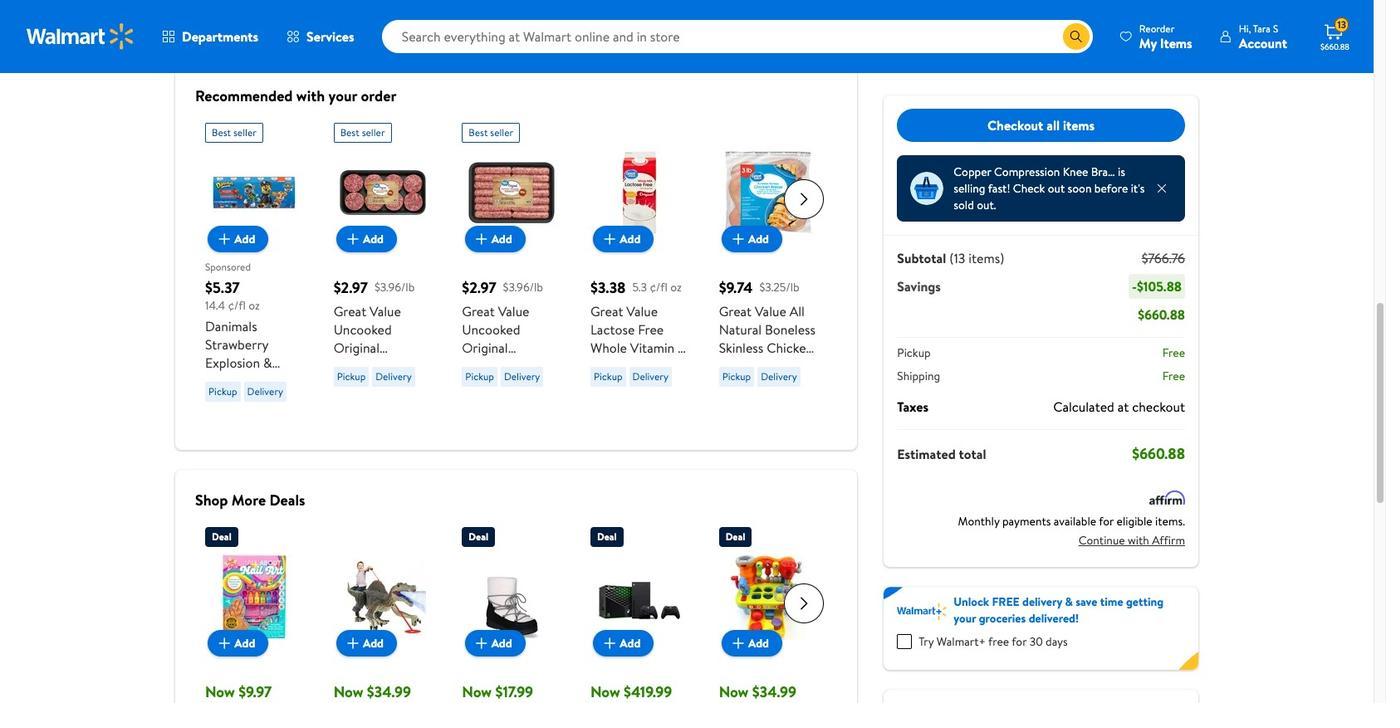 Task type: describe. For each thing, give the bounding box(es) containing it.
now for now $17.99 group
[[462, 682, 492, 703]]

affirm
[[1153, 532, 1186, 549]]

checkout all items button
[[898, 109, 1186, 142]]

$5.37
[[205, 278, 240, 298]]

great inside $3.38 5.3 ¢/fl oz great value lactose free whole vitamin d milk, half gallon, 64 fl oz
[[591, 303, 624, 321]]

pork for patties
[[391, 357, 418, 376]]

package for links
[[478, 394, 526, 412]]

continue
[[1079, 532, 1126, 549]]

seller for great value uncooked original breakfast pork sausage links 12 oz package
[[490, 126, 514, 140]]

value for great value uncooked original breakfast pork sausage patties 12 oz package
[[370, 303, 401, 321]]

walmart image
[[27, 23, 135, 50]]

save
[[1076, 594, 1098, 611]]

deal for now $9.97
[[212, 530, 232, 544]]

breakfast for patties
[[334, 357, 388, 376]]

uncooked for great value uncooked original breakfast pork sausage links 12 oz package
[[462, 321, 520, 339]]

deal for now $34.99
[[726, 530, 746, 544]]

value for great value all natural boneless skinless chicken breasts, 3 lb (frozen)
[[755, 303, 787, 321]]

sponsored
[[205, 260, 251, 274]]

gallon,
[[649, 357, 689, 376]]

great for great value uncooked original breakfast pork sausage links 12 oz package
[[462, 303, 495, 321]]

add button for 1st the $2.97 group from left
[[336, 226, 397, 253]]

checkout all items
[[988, 116, 1095, 134]]

deal for now $17.99
[[469, 530, 489, 544]]

add button for first the $2.97 group from right
[[465, 226, 526, 253]]

selling
[[954, 180, 986, 197]]

remove button
[[638, 19, 679, 46]]

s
[[1274, 21, 1279, 35]]

pork for links
[[520, 357, 546, 376]]

available
[[1054, 513, 1097, 530]]

now $17.99 group
[[462, 521, 561, 704]]

whole
[[591, 339, 627, 357]]

compression
[[995, 164, 1061, 180]]

sausage for patties
[[334, 376, 380, 394]]

save for later
[[712, 24, 779, 41]]

calculated at checkout
[[1054, 398, 1186, 416]]

3
[[768, 357, 775, 376]]

out.
[[977, 197, 997, 214]]

2 $34.99 from the left
[[753, 682, 797, 703]]

fl.
[[288, 409, 301, 427]]

shop more deals
[[195, 490, 305, 511]]

$9.74 $3.25/lb great value all natural boneless skinless chicken breasts, 3 lb (frozen)
[[719, 278, 816, 394]]

time
[[1101, 594, 1124, 611]]

next slide for horizontalscrollerrecommendations list image
[[785, 180, 825, 220]]

add button for now $419.99 group
[[594, 631, 654, 657]]

add inside the $9.74 group
[[749, 231, 769, 248]]

bra...
[[1092, 164, 1116, 180]]

subtotal
[[898, 249, 947, 268]]

oz inside $2.97 $3.96/lb great value uncooked original breakfast pork sausage patties 12 oz package
[[348, 394, 361, 412]]

walmart+
[[937, 634, 986, 651]]

try walmart+ free for 30 days
[[919, 634, 1068, 651]]

(13
[[950, 249, 966, 268]]

1 $2.97 group from the left
[[334, 116, 432, 412]]

add to cart image for now $34.99
[[729, 634, 749, 654]]

oz inside sponsored $5.37 14.4 ¢/fl oz danimals strawberry explosion & mixed berry variety pack smoothies, 3.1 fl. oz. bottles, 12 count
[[249, 298, 260, 314]]

order
[[361, 86, 397, 107]]

count
[[205, 445, 241, 463]]

items
[[1063, 116, 1095, 134]]

sausage for links
[[462, 376, 508, 394]]

uncooked for great value uncooked original breakfast pork sausage patties 12 oz package
[[334, 321, 392, 339]]

original for patties
[[334, 339, 380, 357]]

departments
[[182, 27, 258, 46]]

your inside unlock free delivery & save time getting your groceries delivered!
[[954, 611, 977, 627]]

for inside button
[[738, 24, 753, 41]]

at
[[1118, 398, 1129, 416]]

12 for great value uncooked original breakfast pork sausage links 12 oz package
[[543, 376, 555, 394]]

remove
[[638, 24, 679, 41]]

0 vertical spatial with
[[296, 86, 325, 107]]

all
[[1047, 116, 1060, 134]]

add button inside the $9.74 group
[[722, 226, 783, 253]]

try
[[919, 634, 934, 651]]

mixed
[[205, 372, 240, 390]]

oz inside $2.97 $3.96/lb great value uncooked original breakfast pork sausage links 12 oz package
[[462, 394, 475, 412]]

$9.97
[[239, 682, 272, 703]]

add to cart image for now $419.99 group
[[600, 634, 620, 654]]

add to cart image for now $17.99
[[472, 634, 492, 654]]

hi, tara s account
[[1239, 21, 1288, 52]]

$9.74 group
[[719, 116, 818, 394]]

variety
[[205, 390, 246, 409]]

account
[[1239, 34, 1288, 52]]

delivered!
[[1029, 611, 1079, 627]]

now $9.97 group
[[205, 521, 304, 704]]

fast!
[[988, 180, 1011, 197]]

now $9.97
[[205, 682, 272, 703]]

delivery for mixed
[[247, 384, 283, 399]]

free inside $3.38 5.3 ¢/fl oz great value lactose free whole vitamin d milk, half gallon, 64 fl oz
[[638, 321, 664, 339]]

value inside $3.38 5.3 ¢/fl oz great value lactose free whole vitamin d milk, half gallon, 64 fl oz
[[627, 303, 658, 321]]

now for now $419.99 group
[[591, 682, 621, 703]]

tara
[[1254, 21, 1271, 35]]

now for now $9.97 group
[[205, 682, 235, 703]]

reorder
[[1140, 21, 1175, 35]]

recommended with your order
[[195, 86, 397, 107]]

unlock free delivery & save time getting your groceries delivered!
[[954, 594, 1164, 627]]

1 now $34.99 from the left
[[334, 682, 411, 703]]

items.
[[1156, 513, 1186, 530]]

pickup for great value lactose free whole vitamin d milk, half gallon, 64 fl oz
[[594, 370, 623, 384]]

0 vertical spatial your
[[329, 86, 357, 107]]

bottles,
[[227, 427, 272, 445]]

¢/fl inside sponsored $5.37 14.4 ¢/fl oz danimals strawberry explosion & mixed berry variety pack smoothies, 3.1 fl. oz. bottles, 12 count
[[228, 298, 246, 314]]

save for later button
[[712, 19, 779, 46]]

$2.97 $3.96/lb great value uncooked original breakfast pork sausage links 12 oz package
[[462, 278, 555, 412]]

2 vertical spatial $660.88
[[1133, 444, 1186, 464]]

delivery for patties
[[376, 370, 412, 384]]

close nudge image
[[1156, 182, 1169, 195]]

soon
[[1068, 180, 1092, 197]]

pickup for danimals strawberry explosion & mixed berry variety pack smoothies, 3.1 fl. oz. bottles, 12 count
[[209, 384, 237, 399]]

check
[[1014, 180, 1046, 197]]

knee
[[1063, 164, 1089, 180]]

oz right the fl
[[621, 376, 633, 394]]

$3.96/lb for great value uncooked original breakfast pork sausage patties 12 oz package
[[375, 279, 415, 296]]

original for links
[[462, 339, 508, 357]]

deals
[[270, 490, 305, 511]]

for for monthly payments available for eligible items. continue with affirm
[[1099, 513, 1114, 530]]

add to cart image for now $9.97
[[215, 634, 235, 654]]

add inside $5.37 group
[[235, 231, 255, 248]]

walmart plus image
[[898, 604, 947, 621]]

deal for now $419.99
[[597, 530, 617, 544]]

estimated
[[898, 445, 956, 463]]

add button for now $17.99 group
[[465, 631, 526, 657]]

$9.74
[[719, 278, 753, 298]]

2 now $34.99 group from the left
[[719, 521, 818, 704]]

more
[[232, 490, 266, 511]]

sold
[[954, 197, 975, 214]]

smoothies,
[[205, 409, 269, 427]]

checkout
[[1133, 398, 1186, 416]]

out
[[1048, 180, 1065, 197]]

links
[[512, 376, 540, 394]]

pickup for $660.88
[[898, 345, 931, 361]]

patties
[[383, 376, 423, 394]]

total
[[959, 445, 987, 463]]

add button for $5.37 group
[[208, 226, 269, 253]]

13
[[1338, 18, 1347, 32]]

$419.99
[[624, 682, 672, 703]]

danimals
[[205, 317, 257, 335]]

$766.76
[[1142, 249, 1186, 268]]

hi,
[[1239, 21, 1252, 35]]

1 vertical spatial $660.88
[[1139, 306, 1186, 324]]

payments
[[1003, 513, 1051, 530]]



Task type: vqa. For each thing, say whether or not it's contained in the screenshot.
Pickup's the Free
yes



Task type: locate. For each thing, give the bounding box(es) containing it.
0 horizontal spatial best seller
[[212, 126, 257, 140]]

3 great from the left
[[591, 303, 624, 321]]

1 vertical spatial with
[[1128, 532, 1150, 549]]

pack
[[249, 390, 276, 409]]

value inside $2.97 $3.96/lb great value uncooked original breakfast pork sausage patties 12 oz package
[[370, 303, 401, 321]]

pickup for great value uncooked original breakfast pork sausage links 12 oz package
[[466, 370, 494, 384]]

value down $3.25/lb
[[755, 303, 787, 321]]

oz up danimals
[[249, 298, 260, 314]]

Walmart Site-Wide search field
[[382, 20, 1093, 53]]

0 vertical spatial $660.88
[[1321, 41, 1350, 52]]

oz.
[[205, 427, 224, 445]]

items
[[1161, 34, 1193, 52]]

monthly
[[958, 513, 1000, 530]]

1 sausage from the left
[[334, 376, 380, 394]]

$5.37 group
[[205, 116, 304, 463]]

1 horizontal spatial ¢/fl
[[650, 279, 668, 296]]

pickup for great value uncooked original breakfast pork sausage patties 12 oz package
[[337, 370, 366, 384]]

$17.99
[[496, 682, 533, 703]]

Search search field
[[382, 20, 1093, 53]]

package for patties
[[364, 394, 412, 412]]

value up patties
[[370, 303, 401, 321]]

2 now from the left
[[334, 682, 364, 703]]

add button for 2nd now $34.99 group from the left
[[722, 631, 783, 657]]

Try Walmart+ free for 30 days checkbox
[[898, 635, 913, 650]]

my
[[1140, 34, 1157, 52]]

sausage left patties
[[334, 376, 380, 394]]

departments button
[[148, 17, 273, 57]]

great inside $9.74 $3.25/lb great value all natural boneless skinless chicken breasts, 3 lb (frozen)
[[719, 303, 752, 321]]

deal inside now $419.99 group
[[597, 530, 617, 544]]

& inside sponsored $5.37 14.4 ¢/fl oz danimals strawberry explosion & mixed berry variety pack smoothies, 3.1 fl. oz. bottles, 12 count
[[263, 354, 272, 372]]

5 now from the left
[[719, 682, 749, 703]]

now $34.99
[[334, 682, 411, 703], [719, 682, 797, 703]]

add to cart image inside now $9.97 group
[[215, 634, 235, 654]]

add to cart image inside $3.38 group
[[600, 229, 620, 249]]

0 horizontal spatial 12
[[275, 427, 286, 445]]

12 right links
[[543, 376, 555, 394]]

$660.88 down $105.88 at top
[[1139, 306, 1186, 324]]

recommended
[[195, 86, 293, 107]]

monthly payments available for eligible items. continue with affirm
[[958, 513, 1186, 549]]

pickup down skinless
[[723, 370, 751, 384]]

1 original from the left
[[334, 339, 380, 357]]

0 horizontal spatial sausage
[[334, 376, 380, 394]]

2 horizontal spatial seller
[[490, 126, 514, 140]]

$3.38 group
[[591, 116, 689, 394]]

add button inside now $17.99 group
[[465, 631, 526, 657]]

now $34.99 group
[[334, 521, 432, 704], [719, 521, 818, 704]]

0 horizontal spatial for
[[738, 24, 753, 41]]

it's
[[1131, 180, 1145, 197]]

1 horizontal spatial now $34.99 group
[[719, 521, 818, 704]]

2 $2.97 group from the left
[[462, 116, 561, 412]]

seller for great value uncooked original breakfast pork sausage patties 12 oz package
[[362, 126, 385, 140]]

services button
[[273, 17, 369, 57]]

$3.96/lb inside $2.97 $3.96/lb great value uncooked original breakfast pork sausage links 12 oz package
[[503, 279, 543, 296]]

delivery
[[1023, 594, 1063, 611]]

oz left patties
[[348, 394, 361, 412]]

& left "save" at the right
[[1066, 594, 1073, 611]]

0 horizontal spatial $2.97
[[334, 278, 368, 298]]

add inside now $419.99 group
[[620, 636, 641, 652]]

2 horizontal spatial best
[[469, 126, 488, 140]]

4 great from the left
[[719, 303, 752, 321]]

pickup left links
[[466, 370, 494, 384]]

great
[[334, 303, 367, 321], [462, 303, 495, 321], [591, 303, 624, 321], [719, 303, 752, 321]]

1 package from the left
[[364, 394, 412, 412]]

3 value from the left
[[627, 303, 658, 321]]

1 horizontal spatial breakfast
[[462, 357, 517, 376]]

2 breakfast from the left
[[462, 357, 517, 376]]

2 vertical spatial free
[[1163, 368, 1186, 385]]

value down 5.3
[[627, 303, 658, 321]]

0 vertical spatial for
[[738, 24, 753, 41]]

add to cart image
[[472, 229, 492, 249], [215, 634, 235, 654], [343, 634, 363, 654], [472, 634, 492, 654], [729, 634, 749, 654]]

$3.96/lb inside $2.97 $3.96/lb great value uncooked original breakfast pork sausage patties 12 oz package
[[375, 279, 415, 296]]

1 horizontal spatial for
[[1012, 634, 1027, 651]]

add button for now $9.97 group
[[208, 631, 269, 657]]

1 horizontal spatial $2.97
[[462, 278, 497, 298]]

copper
[[954, 164, 992, 180]]

less than x qty image
[[911, 172, 944, 205]]

1 best seller from the left
[[212, 126, 257, 140]]

-$105.88
[[1132, 278, 1182, 296]]

12 for great value uncooked original breakfast pork sausage patties 12 oz package
[[334, 394, 345, 412]]

2 uncooked from the left
[[462, 321, 520, 339]]

banner containing unlock free delivery & save time getting your groceries delivered!
[[884, 587, 1199, 671]]

add button
[[208, 226, 269, 253], [336, 226, 397, 253], [465, 226, 526, 253], [594, 226, 654, 253], [722, 226, 783, 253], [208, 631, 269, 657], [336, 631, 397, 657], [465, 631, 526, 657], [594, 631, 654, 657], [722, 631, 783, 657]]

for up continue in the bottom right of the page
[[1099, 513, 1114, 530]]

explosion
[[205, 354, 260, 372]]

2 best from the left
[[340, 126, 360, 140]]

shop
[[195, 490, 228, 511]]

sausage inside $2.97 $3.96/lb great value uncooked original breakfast pork sausage links 12 oz package
[[462, 376, 508, 394]]

pickup up shipping
[[898, 345, 931, 361]]

$2.97 for great value uncooked original breakfast pork sausage patties 12 oz package
[[334, 278, 368, 298]]

0 horizontal spatial best
[[212, 126, 231, 140]]

4 now from the left
[[591, 682, 621, 703]]

save
[[712, 24, 735, 41]]

with down eligible
[[1128, 532, 1150, 549]]

seller inside $5.37 group
[[233, 126, 257, 140]]

delivery inside $5.37 group
[[247, 384, 283, 399]]

0 horizontal spatial seller
[[233, 126, 257, 140]]

add button inside now $9.97 group
[[208, 631, 269, 657]]

add inside $3.38 group
[[620, 231, 641, 248]]

now $419.99 group
[[591, 521, 689, 704]]

your up "walmart+"
[[954, 611, 977, 627]]

taxes
[[898, 398, 929, 416]]

oz left links
[[462, 394, 475, 412]]

free for pickup
[[1163, 345, 1186, 361]]

$3.38
[[591, 278, 626, 298]]

deal
[[212, 530, 232, 544], [469, 530, 489, 544], [597, 530, 617, 544], [726, 530, 746, 544]]

uncooked up patties
[[334, 321, 392, 339]]

1 horizontal spatial $34.99
[[753, 682, 797, 703]]

2 great from the left
[[462, 303, 495, 321]]

0 vertical spatial &
[[263, 354, 272, 372]]

pickup inside $5.37 group
[[209, 384, 237, 399]]

0 horizontal spatial ¢/fl
[[228, 298, 246, 314]]

0 horizontal spatial your
[[329, 86, 357, 107]]

3 now from the left
[[462, 682, 492, 703]]

best inside $5.37 group
[[212, 126, 231, 140]]

2 vertical spatial for
[[1012, 634, 1027, 651]]

value inside $2.97 $3.96/lb great value uncooked original breakfast pork sausage links 12 oz package
[[498, 303, 530, 321]]

strawberry
[[205, 335, 269, 354]]

$2.97 group
[[334, 116, 432, 412], [462, 116, 561, 412]]

3.1
[[272, 409, 285, 427]]

best for danimals strawberry explosion & mixed berry variety pack smoothies, 3.1 fl. oz. bottles, 12 count
[[212, 126, 231, 140]]

for inside monthly payments available for eligible items. continue with affirm
[[1099, 513, 1114, 530]]

for for try walmart+ free for 30 days
[[1012, 634, 1027, 651]]

banner
[[884, 587, 1199, 671]]

0 horizontal spatial with
[[296, 86, 325, 107]]

breakfast inside $2.97 $3.96/lb great value uncooked original breakfast pork sausage patties 12 oz package
[[334, 357, 388, 376]]

$2.97 inside $2.97 $3.96/lb great value uncooked original breakfast pork sausage patties 12 oz package
[[334, 278, 368, 298]]

great inside $2.97 $3.96/lb great value uncooked original breakfast pork sausage patties 12 oz package
[[334, 303, 367, 321]]

add to cart image for $5.37 group
[[215, 229, 235, 249]]

1 horizontal spatial best
[[340, 126, 360, 140]]

30
[[1030, 634, 1043, 651]]

1 vertical spatial &
[[1066, 594, 1073, 611]]

add button inside now $419.99 group
[[594, 631, 654, 657]]

next slide for horizontalscrollerrecommendations list image
[[785, 584, 825, 624]]

value up links
[[498, 303, 530, 321]]

12 left fl.
[[275, 427, 286, 445]]

1 value from the left
[[370, 303, 401, 321]]

lb
[[778, 357, 789, 376]]

pork inside $2.97 $3.96/lb great value uncooked original breakfast pork sausage patties 12 oz package
[[391, 357, 418, 376]]

2 deal from the left
[[469, 530, 489, 544]]

12 inside $2.97 $3.96/lb great value uncooked original breakfast pork sausage patties 12 oz package
[[334, 394, 345, 412]]

package
[[364, 394, 412, 412], [478, 394, 526, 412]]

add to cart image inside now $419.99 group
[[600, 634, 620, 654]]

seller
[[233, 126, 257, 140], [362, 126, 385, 140], [490, 126, 514, 140]]

value inside $9.74 $3.25/lb great value all natural boneless skinless chicken breasts, 3 lb (frozen)
[[755, 303, 787, 321]]

qty 1
[[812, 24, 838, 41]]

0 horizontal spatial original
[[334, 339, 380, 357]]

delivery inside $3.38 group
[[633, 370, 669, 384]]

deal inside now $34.99 group
[[726, 530, 746, 544]]

before
[[1095, 180, 1129, 197]]

reorder my items
[[1140, 21, 1193, 52]]

add inside now $17.99 group
[[492, 636, 512, 652]]

0 horizontal spatial $34.99
[[367, 682, 411, 703]]

now $419.99
[[591, 682, 672, 703]]

1 horizontal spatial original
[[462, 339, 508, 357]]

12
[[543, 376, 555, 394], [334, 394, 345, 412], [275, 427, 286, 445]]

add to cart image inside the $2.97 group
[[343, 229, 363, 249]]

0 vertical spatial ¢/fl
[[650, 279, 668, 296]]

best
[[212, 126, 231, 140], [340, 126, 360, 140], [469, 126, 488, 140]]

original inside $2.97 $3.96/lb great value uncooked original breakfast pork sausage patties 12 oz package
[[334, 339, 380, 357]]

1 horizontal spatial uncooked
[[462, 321, 520, 339]]

your
[[329, 86, 357, 107], [954, 611, 977, 627]]

free
[[989, 634, 1010, 651]]

0 horizontal spatial $2.97 group
[[334, 116, 432, 412]]

1 best from the left
[[212, 126, 231, 140]]

best for great value uncooked original breakfast pork sausage links 12 oz package
[[469, 126, 488, 140]]

$34.99
[[367, 682, 411, 703], [753, 682, 797, 703]]

0 horizontal spatial now $34.99
[[334, 682, 411, 703]]

seller for danimals strawberry explosion & mixed berry variety pack smoothies, 3.1 fl. oz. bottles, 12 count
[[233, 126, 257, 140]]

pork inside $2.97 $3.96/lb great value uncooked original breakfast pork sausage links 12 oz package
[[520, 357, 546, 376]]

delivery for vitamin
[[633, 370, 669, 384]]

¢/fl inside $3.38 5.3 ¢/fl oz great value lactose free whole vitamin d milk, half gallon, 64 fl oz
[[650, 279, 668, 296]]

package inside $2.97 $3.96/lb great value uncooked original breakfast pork sausage patties 12 oz package
[[364, 394, 412, 412]]

qty
[[812, 24, 831, 41]]

$3.38 5.3 ¢/fl oz great value lactose free whole vitamin d milk, half gallon, 64 fl oz
[[591, 278, 689, 394]]

pickup down whole
[[594, 370, 623, 384]]

add to cart image for 1st the $2.97 group from left
[[343, 229, 363, 249]]

$2.97 for great value uncooked original breakfast pork sausage links 12 oz package
[[462, 278, 497, 298]]

1 now from the left
[[205, 682, 235, 703]]

search icon image
[[1070, 30, 1083, 43]]

2 pork from the left
[[520, 357, 546, 376]]

fl
[[609, 376, 617, 394]]

pickup inside $3.38 group
[[594, 370, 623, 384]]

copper compression knee bra... is selling fast! check out soon before it's sold out.
[[954, 164, 1145, 214]]

delivery inside the $9.74 group
[[761, 370, 797, 384]]

0 horizontal spatial pork
[[391, 357, 418, 376]]

$3.25/lb
[[760, 279, 800, 296]]

2 value from the left
[[498, 303, 530, 321]]

0 horizontal spatial breakfast
[[334, 357, 388, 376]]

$3.96/lb for great value uncooked original breakfast pork sausage links 12 oz package
[[503, 279, 543, 296]]

0 horizontal spatial uncooked
[[334, 321, 392, 339]]

0 vertical spatial free
[[638, 321, 664, 339]]

affirm image
[[1150, 491, 1186, 505]]

breakfast inside $2.97 $3.96/lb great value uncooked original breakfast pork sausage links 12 oz package
[[462, 357, 517, 376]]

2 horizontal spatial for
[[1099, 513, 1114, 530]]

for
[[738, 24, 753, 41], [1099, 513, 1114, 530], [1012, 634, 1027, 651]]

1 horizontal spatial pork
[[520, 357, 546, 376]]

uncooked inside $2.97 $3.96/lb great value uncooked original breakfast pork sausage links 12 oz package
[[462, 321, 520, 339]]

$660.88 down 13
[[1321, 41, 1350, 52]]

0 horizontal spatial $3.96/lb
[[375, 279, 415, 296]]

half
[[621, 357, 645, 376]]

best seller for great value uncooked original breakfast pork sausage patties 12 oz package
[[340, 126, 385, 140]]

groceries
[[979, 611, 1026, 627]]

add to cart image
[[215, 229, 235, 249], [343, 229, 363, 249], [600, 229, 620, 249], [729, 229, 749, 249], [600, 634, 620, 654]]

3 deal from the left
[[597, 530, 617, 544]]

boneless
[[765, 321, 816, 339]]

calculated
[[1054, 398, 1115, 416]]

$2.97 inside $2.97 $3.96/lb great value uncooked original breakfast pork sausage links 12 oz package
[[462, 278, 497, 298]]

continue with affirm link
[[1079, 528, 1186, 554]]

for right save
[[738, 24, 753, 41]]

pickup inside the $9.74 group
[[723, 370, 751, 384]]

for left 30
[[1012, 634, 1027, 651]]

0 horizontal spatial package
[[364, 394, 412, 412]]

oz right 5.3
[[671, 279, 682, 296]]

1 horizontal spatial sausage
[[462, 376, 508, 394]]

1 horizontal spatial now $34.99
[[719, 682, 797, 703]]

$660.88 up affirm 'icon'
[[1133, 444, 1186, 464]]

chicken
[[767, 339, 814, 357]]

uncooked inside $2.97 $3.96/lb great value uncooked original breakfast pork sausage patties 12 oz package
[[334, 321, 392, 339]]

pickup for great value all natural boneless skinless chicken breasts, 3 lb (frozen)
[[723, 370, 751, 384]]

deal inside now $17.99 group
[[469, 530, 489, 544]]

0 horizontal spatial now $34.99 group
[[334, 521, 432, 704]]

1 $3.96/lb from the left
[[375, 279, 415, 296]]

2 best seller from the left
[[340, 126, 385, 140]]

$2.97
[[334, 278, 368, 298], [462, 278, 497, 298]]

¢/fl up danimals
[[228, 298, 246, 314]]

original inside $2.97 $3.96/lb great value uncooked original breakfast pork sausage links 12 oz package
[[462, 339, 508, 357]]

sausage left links
[[462, 376, 508, 394]]

add button inside $5.37 group
[[208, 226, 269, 253]]

1 horizontal spatial $3.96/lb
[[503, 279, 543, 296]]

add to cart image inside the $2.97 group
[[472, 229, 492, 249]]

oz
[[671, 279, 682, 296], [249, 298, 260, 314], [621, 376, 633, 394], [348, 394, 361, 412], [462, 394, 475, 412]]

pickup up smoothies,
[[209, 384, 237, 399]]

2 $2.97 from the left
[[462, 278, 497, 298]]

1
[[834, 24, 838, 41]]

lactose
[[591, 321, 635, 339]]

delivery for breasts,
[[761, 370, 797, 384]]

¢/fl right 5.3
[[650, 279, 668, 296]]

4 value from the left
[[755, 303, 787, 321]]

1 horizontal spatial your
[[954, 611, 977, 627]]

1 vertical spatial your
[[954, 611, 977, 627]]

& inside unlock free delivery & save time getting your groceries delivered!
[[1066, 594, 1073, 611]]

add inside now $9.97 group
[[235, 636, 255, 652]]

sausage inside $2.97 $3.96/lb great value uncooked original breakfast pork sausage patties 12 oz package
[[334, 376, 380, 394]]

great for great value all natural boneless skinless chicken breasts, 3 lb (frozen)
[[719, 303, 752, 321]]

1 vertical spatial free
[[1163, 345, 1186, 361]]

original
[[334, 339, 380, 357], [462, 339, 508, 357]]

1 horizontal spatial package
[[478, 394, 526, 412]]

free
[[638, 321, 664, 339], [1163, 345, 1186, 361], [1163, 368, 1186, 385]]

64
[[591, 376, 606, 394]]

breakfast for links
[[462, 357, 517, 376]]

great for great value uncooked original breakfast pork sausage patties 12 oz package
[[334, 303, 367, 321]]

1 vertical spatial for
[[1099, 513, 1114, 530]]

breasts,
[[719, 357, 765, 376]]

2 package from the left
[[478, 394, 526, 412]]

best for great value uncooked original breakfast pork sausage patties 12 oz package
[[340, 126, 360, 140]]

value
[[370, 303, 401, 321], [498, 303, 530, 321], [627, 303, 658, 321], [755, 303, 787, 321]]

deal inside now $9.97 group
[[212, 530, 232, 544]]

$660.88
[[1321, 41, 1350, 52], [1139, 306, 1186, 324], [1133, 444, 1186, 464]]

d
[[678, 339, 688, 357]]

later
[[755, 24, 779, 41]]

best seller inside $5.37 group
[[212, 126, 257, 140]]

with inside monthly payments available for eligible items. continue with affirm
[[1128, 532, 1150, 549]]

1 horizontal spatial with
[[1128, 532, 1150, 549]]

add to cart image inside now $17.99 group
[[472, 634, 492, 654]]

pork
[[391, 357, 418, 376], [520, 357, 546, 376]]

3 best seller from the left
[[469, 126, 514, 140]]

value for great value uncooked original breakfast pork sausage links 12 oz package
[[498, 303, 530, 321]]

best seller for great value uncooked original breakfast pork sausage links 12 oz package
[[469, 126, 514, 140]]

pickup left patties
[[337, 370, 366, 384]]

5.3
[[633, 279, 647, 296]]

2 seller from the left
[[362, 126, 385, 140]]

(frozen)
[[719, 376, 767, 394]]

1 uncooked from the left
[[334, 321, 392, 339]]

getting
[[1127, 594, 1164, 611]]

great inside $2.97 $3.96/lb great value uncooked original breakfast pork sausage links 12 oz package
[[462, 303, 495, 321]]

now $17.99
[[462, 682, 533, 703]]

& right explosion on the bottom left of page
[[263, 354, 272, 372]]

3 seller from the left
[[490, 126, 514, 140]]

3 best from the left
[[469, 126, 488, 140]]

free for shipping
[[1163, 368, 1186, 385]]

1 deal from the left
[[212, 530, 232, 544]]

add to cart image inside the $9.74 group
[[729, 229, 749, 249]]

14.4
[[205, 298, 225, 314]]

2 $3.96/lb from the left
[[503, 279, 543, 296]]

add to cart image inside $5.37 group
[[215, 229, 235, 249]]

1 $34.99 from the left
[[367, 682, 411, 703]]

4 deal from the left
[[726, 530, 746, 544]]

1 horizontal spatial best seller
[[340, 126, 385, 140]]

1 great from the left
[[334, 303, 367, 321]]

2 sausage from the left
[[462, 376, 508, 394]]

best seller for danimals strawberry explosion & mixed berry variety pack smoothies, 3.1 fl. oz. bottles, 12 count
[[212, 126, 257, 140]]

0 horizontal spatial &
[[263, 354, 272, 372]]

2 horizontal spatial best seller
[[469, 126, 514, 140]]

your left the order
[[329, 86, 357, 107]]

with down services popup button
[[296, 86, 325, 107]]

skinless
[[719, 339, 764, 357]]

is
[[1118, 164, 1126, 180]]

2 now $34.99 from the left
[[719, 682, 797, 703]]

milk,
[[591, 357, 618, 376]]

2 horizontal spatial 12
[[543, 376, 555, 394]]

12 inside sponsored $5.37 14.4 ¢/fl oz danimals strawberry explosion & mixed berry variety pack smoothies, 3.1 fl. oz. bottles, 12 count
[[275, 427, 286, 445]]

2 original from the left
[[462, 339, 508, 357]]

1 horizontal spatial $2.97 group
[[462, 116, 561, 412]]

package inside $2.97 $3.96/lb great value uncooked original breakfast pork sausage links 12 oz package
[[478, 394, 526, 412]]

uncooked up links
[[462, 321, 520, 339]]

1 horizontal spatial &
[[1066, 594, 1073, 611]]

1 pork from the left
[[391, 357, 418, 376]]

1 vertical spatial ¢/fl
[[228, 298, 246, 314]]

12 right fl.
[[334, 394, 345, 412]]

1 seller from the left
[[233, 126, 257, 140]]

1 now $34.99 group from the left
[[334, 521, 432, 704]]

now inside group
[[205, 682, 235, 703]]

1 breakfast from the left
[[334, 357, 388, 376]]

delivery for links
[[504, 370, 540, 384]]

1 horizontal spatial seller
[[362, 126, 385, 140]]

add button inside $3.38 group
[[594, 226, 654, 253]]

1 horizontal spatial 12
[[334, 394, 345, 412]]

items)
[[969, 249, 1005, 268]]

1 $2.97 from the left
[[334, 278, 368, 298]]

12 inside $2.97 $3.96/lb great value uncooked original breakfast pork sausage links 12 oz package
[[543, 376, 555, 394]]



